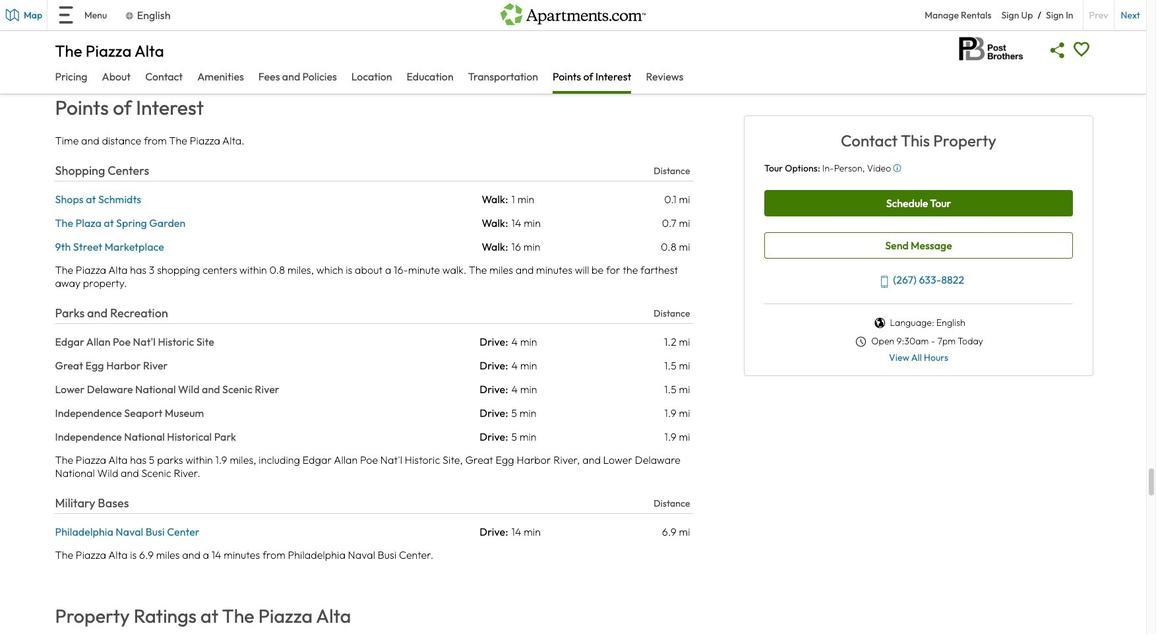 Task type: locate. For each thing, give the bounding box(es) containing it.
share listing image
[[1047, 38, 1070, 62]]

more information image
[[894, 164, 902, 172]]

property management company logo image
[[954, 34, 1028, 64]]



Task type: vqa. For each thing, say whether or not it's contained in the screenshot.
the Bed, in the $1,045 /mo 1 bed, 1 bath
no



Task type: describe. For each thing, give the bounding box(es) containing it.
apartments.com logo image
[[501, 0, 646, 25]]



